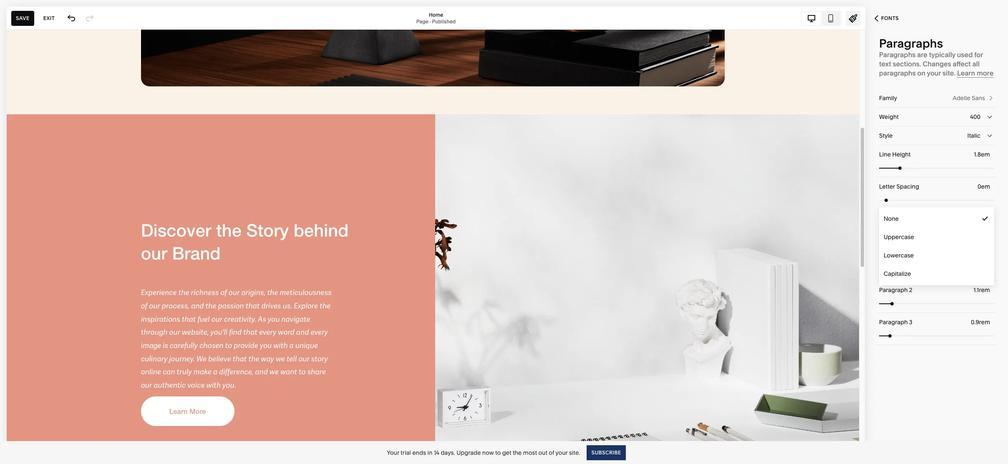 Task type: vqa. For each thing, say whether or not it's contained in the screenshot.
MONO
no



Task type: describe. For each thing, give the bounding box(es) containing it.
fonts
[[882, 15, 899, 21]]

exit
[[43, 15, 55, 21]]

for
[[975, 51, 984, 59]]

paragraph 3
[[880, 319, 913, 326]]

0 horizontal spatial your
[[556, 449, 568, 456]]

capitalize
[[884, 270, 912, 278]]

sans
[[972, 94, 986, 102]]

learn more
[[958, 69, 994, 77]]

Paragraph 3 text field
[[971, 318, 992, 327]]

Letter Spacing range field
[[880, 191, 995, 209]]

upgrade
[[457, 449, 481, 456]]

most
[[523, 449, 537, 456]]

Text Transform field
[[880, 210, 995, 228]]

paragraph for paragraph 1
[[880, 254, 908, 262]]

affect
[[953, 60, 971, 68]]

your trial ends in 14 days. upgrade now to get the most out of your site.
[[387, 449, 580, 456]]

to
[[496, 449, 501, 456]]

fonts button
[[866, 9, 908, 28]]

typically
[[930, 51, 956, 59]]

paragraphs
[[880, 69, 916, 77]]

home page · published
[[417, 11, 456, 24]]

ends
[[413, 449, 426, 456]]

height
[[893, 151, 911, 158]]

text
[[880, 215, 891, 223]]

of
[[549, 449, 554, 456]]

page
[[417, 18, 429, 24]]

letter
[[880, 183, 896, 190]]

days.
[[441, 449, 455, 456]]

paragraph 2
[[880, 286, 913, 294]]

your
[[387, 449, 399, 456]]

learn
[[958, 69, 976, 77]]

letter spacing
[[880, 183, 920, 190]]

Paragraph 2 range field
[[880, 295, 995, 313]]

lowercase
[[884, 252, 914, 259]]

save
[[16, 15, 30, 21]]

adelle sans
[[953, 94, 986, 102]]

more
[[977, 69, 994, 77]]

text
[[880, 60, 892, 68]]

site. inside paragraphs are typically used for text sections. changes affect all paragraphs on your site.
[[943, 69, 956, 77]]

uppercase
[[884, 233, 915, 241]]

used
[[958, 51, 973, 59]]

now
[[483, 449, 494, 456]]

paragraphs for paragraphs are typically used for text sections. changes affect all paragraphs on your site.
[[880, 51, 916, 59]]

Line Height range field
[[880, 159, 995, 177]]



Task type: locate. For each thing, give the bounding box(es) containing it.
1 paragraphs from the top
[[880, 36, 943, 51]]

site. right of
[[569, 449, 580, 456]]

14
[[434, 449, 440, 456]]

transform
[[892, 215, 920, 223]]

in
[[428, 449, 433, 456]]

0 vertical spatial site.
[[943, 69, 956, 77]]

·
[[430, 18, 431, 24]]

3 paragraph from the top
[[880, 319, 908, 326]]

out
[[539, 449, 548, 456]]

Paragraph 3 range field
[[880, 327, 995, 345]]

text transform
[[880, 215, 920, 223]]

line height
[[880, 151, 911, 158]]

tab list
[[802, 11, 841, 25]]

spacing
[[897, 183, 920, 190]]

0 horizontal spatial site.
[[569, 449, 580, 456]]

list box
[[880, 210, 995, 283]]

Letter Spacing text field
[[978, 182, 992, 191]]

3
[[910, 319, 913, 326]]

site.
[[943, 69, 956, 77], [569, 449, 580, 456]]

get
[[502, 449, 512, 456]]

trial
[[401, 449, 411, 456]]

published
[[432, 18, 456, 24]]

paragraphs inside paragraphs are typically used for text sections. changes affect all paragraphs on your site.
[[880, 51, 916, 59]]

paragraph left 3
[[880, 319, 908, 326]]

1 horizontal spatial your
[[927, 69, 941, 77]]

2 paragraphs from the top
[[880, 51, 916, 59]]

1
[[910, 254, 912, 262]]

1 horizontal spatial site.
[[943, 69, 956, 77]]

paragraphs for paragraphs
[[880, 36, 943, 51]]

your
[[927, 69, 941, 77], [556, 449, 568, 456]]

the
[[513, 449, 522, 456]]

all
[[973, 60, 980, 68]]

site. down changes
[[943, 69, 956, 77]]

paragraph 1
[[880, 254, 912, 262]]

save button
[[11, 11, 34, 26]]

your right of
[[556, 449, 568, 456]]

none
[[884, 215, 899, 223]]

changes
[[923, 60, 952, 68]]

paragraph
[[880, 254, 908, 262], [880, 286, 908, 294], [880, 319, 908, 326]]

paragraph for paragraph 3
[[880, 319, 908, 326]]

0 vertical spatial your
[[927, 69, 941, 77]]

adelle
[[953, 94, 971, 102]]

0 vertical spatial paragraph
[[880, 254, 908, 262]]

1 paragraph from the top
[[880, 254, 908, 262]]

Line Height text field
[[974, 150, 992, 159]]

on
[[918, 69, 926, 77]]

learn more link
[[958, 69, 994, 78]]

paragraph for paragraph 2
[[880, 286, 908, 294]]

Paragraph 2 text field
[[974, 286, 992, 295]]

Paragraph 1 range field
[[880, 262, 995, 281]]

paragraph up capitalize
[[880, 254, 908, 262]]

family
[[880, 94, 898, 102]]

2
[[910, 286, 913, 294]]

2 vertical spatial paragraph
[[880, 319, 908, 326]]

are
[[918, 51, 928, 59]]

sections.
[[893, 60, 922, 68]]

home
[[429, 11, 443, 18]]

paragraph down capitalize
[[880, 286, 908, 294]]

paragraphs are typically used for text sections. changes affect all paragraphs on your site.
[[880, 51, 984, 77]]

your inside paragraphs are typically used for text sections. changes affect all paragraphs on your site.
[[927, 69, 941, 77]]

exit button
[[39, 11, 59, 26]]

your down changes
[[927, 69, 941, 77]]

list box containing none
[[880, 210, 995, 283]]

1 vertical spatial site.
[[569, 449, 580, 456]]

1 vertical spatial paragraph
[[880, 286, 908, 294]]

paragraphs
[[880, 36, 943, 51], [880, 51, 916, 59]]

2 paragraph from the top
[[880, 286, 908, 294]]

1 vertical spatial your
[[556, 449, 568, 456]]

line
[[880, 151, 891, 158]]



